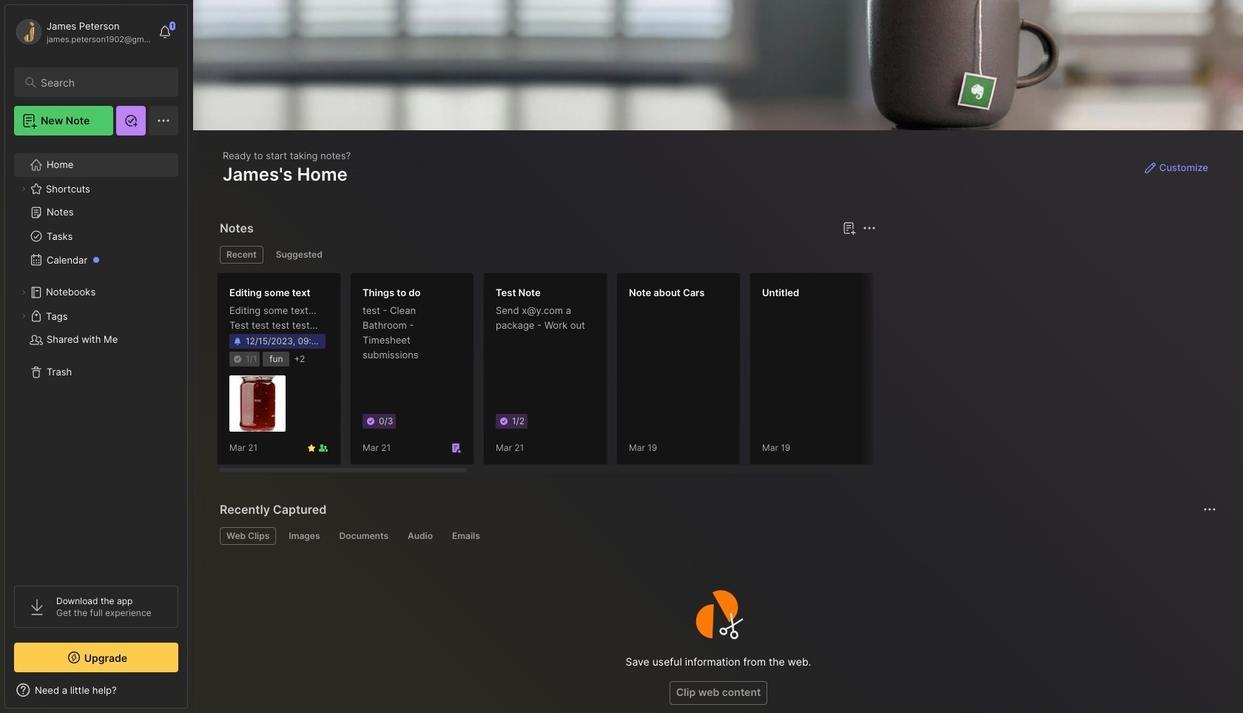 Task type: locate. For each thing, give the bounding box(es) containing it.
0 horizontal spatial more actions field
[[860, 218, 880, 238]]

2 tab list from the top
[[220, 527, 1215, 545]]

1 vertical spatial more actions field
[[1200, 499, 1221, 520]]

more actions image
[[1202, 501, 1220, 518]]

thumbnail image
[[230, 376, 286, 432]]

more actions image
[[861, 219, 879, 237]]

1 vertical spatial tab list
[[220, 527, 1215, 545]]

0 vertical spatial more actions field
[[860, 218, 880, 238]]

tab
[[220, 246, 263, 264], [269, 246, 329, 264], [220, 527, 276, 545], [282, 527, 327, 545], [333, 527, 395, 545], [401, 527, 440, 545], [446, 527, 487, 545]]

none search field inside main element
[[41, 73, 165, 91]]

expand tags image
[[19, 312, 28, 321]]

1 tab list from the top
[[220, 246, 874, 264]]

None search field
[[41, 73, 165, 91]]

row group
[[217, 272, 1244, 474]]

tree inside main element
[[5, 144, 187, 572]]

More actions field
[[860, 218, 880, 238], [1200, 499, 1221, 520]]

Search text field
[[41, 76, 165, 90]]

tab list
[[220, 246, 874, 264], [220, 527, 1215, 545]]

0 vertical spatial tab list
[[220, 246, 874, 264]]

click to collapse image
[[187, 686, 198, 703]]

tree
[[5, 144, 187, 572]]



Task type: vqa. For each thing, say whether or not it's contained in the screenshot.
Just
no



Task type: describe. For each thing, give the bounding box(es) containing it.
expand notebooks image
[[19, 288, 28, 297]]

main element
[[0, 0, 193, 713]]

WHAT'S NEW field
[[5, 678, 187, 702]]

1 horizontal spatial more actions field
[[1200, 499, 1221, 520]]

Account field
[[14, 17, 151, 47]]



